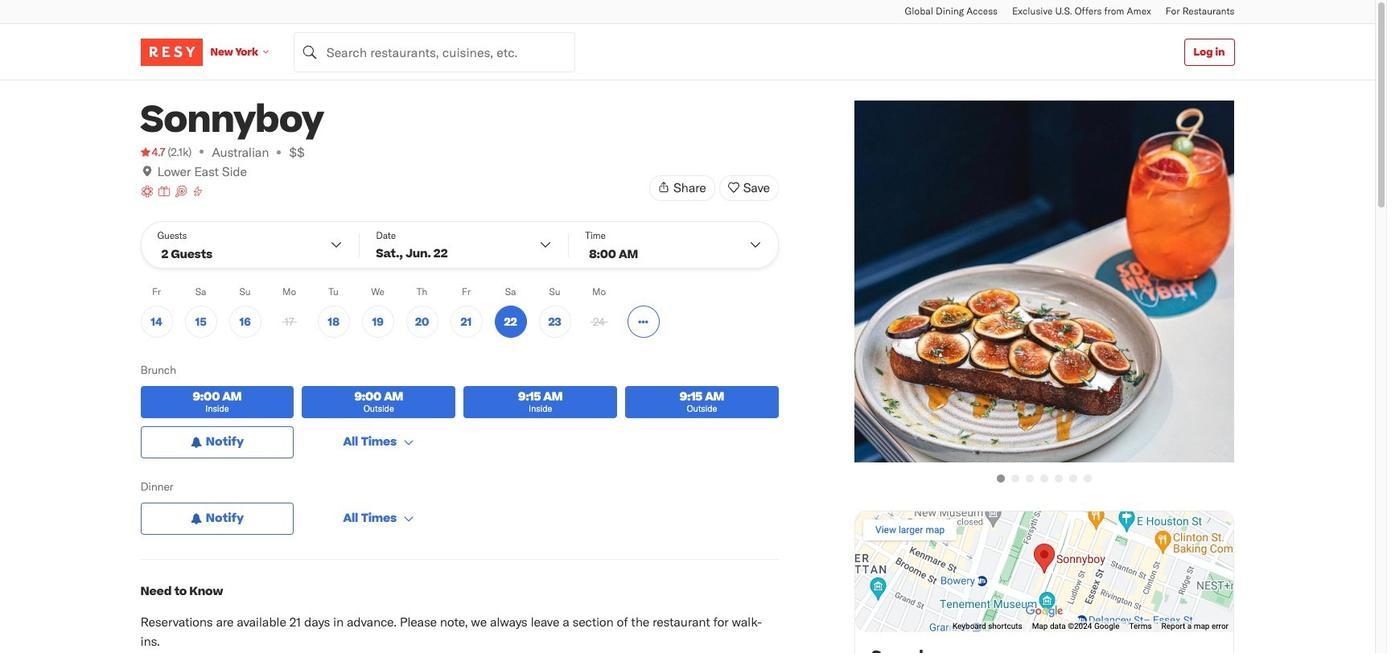 Task type: locate. For each thing, give the bounding box(es) containing it.
None field
[[293, 32, 575, 72]]

Search restaurants, cuisines, etc. text field
[[293, 32, 575, 72]]



Task type: describe. For each thing, give the bounding box(es) containing it.
4.7 out of 5 stars image
[[140, 144, 165, 160]]



Task type: vqa. For each thing, say whether or not it's contained in the screenshot.
4.8 OUT OF 5 STARS icon
no



